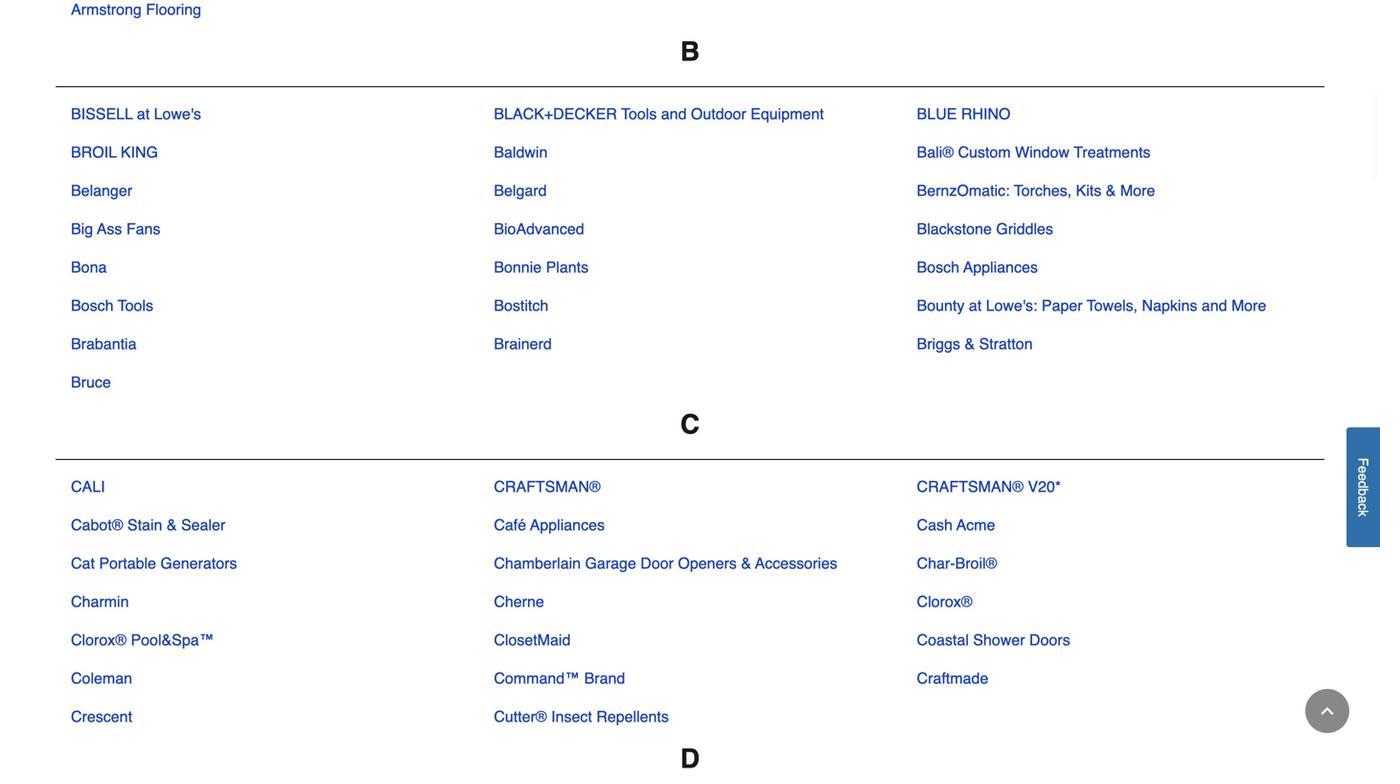 Task type: describe. For each thing, give the bounding box(es) containing it.
black+decker
[[494, 105, 617, 123]]

cutter®
[[494, 708, 547, 726]]

armstrong
[[71, 0, 142, 18]]

window
[[1015, 143, 1070, 161]]

cabot® stain & sealer link
[[71, 514, 225, 537]]

char-broil®
[[917, 555, 997, 572]]

insect
[[551, 708, 592, 726]]

at for bounty
[[969, 297, 982, 314]]

c
[[681, 409, 700, 440]]

openers
[[678, 555, 737, 572]]

brabantia link
[[71, 333, 137, 356]]

appliances for bosch appliances
[[964, 258, 1038, 276]]

lowe's
[[154, 105, 201, 123]]

torches,
[[1014, 182, 1072, 199]]

craftsman® v20* link
[[917, 475, 1061, 498]]

f e e d b a c k
[[1356, 458, 1371, 517]]

command™
[[494, 670, 580, 687]]

baldwin
[[494, 143, 548, 161]]

& right kits
[[1106, 182, 1116, 199]]

lowe's:
[[986, 297, 1038, 314]]

bruce link
[[71, 371, 111, 394]]

bruce
[[71, 373, 111, 391]]

bosch tools
[[71, 297, 153, 314]]

bernzomatic:
[[917, 182, 1010, 199]]

armstrong flooring link
[[71, 0, 201, 21]]

b
[[1356, 488, 1371, 496]]

cherne
[[494, 593, 544, 611]]

cabot® stain & sealer
[[71, 516, 225, 534]]

clorox® pool&spa™
[[71, 631, 214, 649]]

bioadvanced
[[494, 220, 584, 238]]

accessories
[[755, 555, 838, 572]]

k
[[1356, 510, 1371, 517]]

cherne link
[[494, 591, 544, 614]]

bosch appliances link
[[917, 256, 1038, 279]]

crescent link
[[71, 706, 132, 729]]

garage
[[585, 555, 636, 572]]

broil king link
[[71, 141, 158, 164]]

bostitch link
[[494, 294, 549, 317]]

belanger link
[[71, 179, 132, 202]]

shower
[[973, 631, 1025, 649]]

d
[[1356, 481, 1371, 488]]

outdoor
[[691, 105, 747, 123]]

1 e from the top
[[1356, 466, 1371, 474]]

baldwin link
[[494, 141, 548, 164]]

briggs
[[917, 335, 961, 353]]

craftsman® for craftsman®
[[494, 478, 601, 496]]

bali®
[[917, 143, 954, 161]]

coleman
[[71, 670, 132, 687]]

blue rhino link
[[917, 103, 1011, 126]]

blackstone
[[917, 220, 992, 238]]

bosch appliances
[[917, 258, 1038, 276]]

bosch tools link
[[71, 294, 153, 317]]

acme
[[957, 516, 996, 534]]

armstrong flooring
[[71, 0, 201, 18]]

craftsman® link
[[494, 475, 601, 498]]

brainerd
[[494, 335, 552, 353]]

cutter® insect repellents link
[[494, 706, 669, 729]]

big ass fans link
[[71, 218, 160, 241]]

cali link
[[71, 475, 105, 498]]

brand
[[584, 670, 625, 687]]

ass
[[97, 220, 122, 238]]

closetmaid
[[494, 631, 571, 649]]

coastal
[[917, 631, 969, 649]]

black+decker tools and outdoor equipment link
[[494, 103, 824, 126]]

blackstone griddles link
[[917, 218, 1053, 241]]

chamberlain garage door openers & accessories link
[[494, 552, 838, 575]]

& right briggs
[[965, 335, 975, 353]]

kits
[[1076, 182, 1102, 199]]

coastal shower doors
[[917, 631, 1071, 649]]

cabot®
[[71, 516, 123, 534]]

blue
[[917, 105, 957, 123]]

1 vertical spatial and
[[1202, 297, 1228, 314]]

b
[[681, 36, 700, 67]]

tools for bosch
[[118, 297, 153, 314]]



Task type: locate. For each thing, give the bounding box(es) containing it.
at for bissell
[[137, 105, 150, 123]]

0 horizontal spatial more
[[1121, 182, 1155, 199]]

2 craftsman® from the left
[[917, 478, 1024, 496]]

tools left the outdoor
[[621, 105, 657, 123]]

and
[[661, 105, 687, 123], [1202, 297, 1228, 314]]

bosch up bounty
[[917, 258, 960, 276]]

0 horizontal spatial appliances
[[530, 516, 605, 534]]

black+decker tools and outdoor equipment
[[494, 105, 824, 123]]

1 horizontal spatial appliances
[[964, 258, 1038, 276]]

bounty
[[917, 297, 965, 314]]

1 craftsman® from the left
[[494, 478, 601, 496]]

appliances down craftsman® link
[[530, 516, 605, 534]]

cash acme link
[[917, 514, 996, 537]]

bonnie
[[494, 258, 542, 276]]

paper
[[1042, 297, 1083, 314]]

bosch for bosch appliances
[[917, 258, 960, 276]]

0 horizontal spatial at
[[137, 105, 150, 123]]

cash acme
[[917, 516, 996, 534]]

& right openers
[[741, 555, 751, 572]]

brainerd link
[[494, 333, 552, 356]]

treatments
[[1074, 143, 1151, 161]]

napkins
[[1142, 297, 1198, 314]]

more right "napkins"
[[1232, 297, 1267, 314]]

1 vertical spatial appliances
[[530, 516, 605, 534]]

craftsman® up acme
[[917, 478, 1024, 496]]

fans
[[126, 220, 160, 238]]

1 vertical spatial at
[[969, 297, 982, 314]]

at
[[137, 105, 150, 123], [969, 297, 982, 314]]

belgard link
[[494, 179, 547, 202]]

0 vertical spatial and
[[661, 105, 687, 123]]

blue rhino
[[917, 105, 1011, 123]]

&
[[1106, 182, 1116, 199], [965, 335, 975, 353], [167, 516, 177, 534], [741, 555, 751, 572]]

bernzomatic: torches, kits & more
[[917, 182, 1155, 199]]

1 horizontal spatial and
[[1202, 297, 1228, 314]]

0 vertical spatial more
[[1121, 182, 1155, 199]]

bona
[[71, 258, 107, 276]]

f e e d b a c k button
[[1347, 427, 1380, 547]]

0 horizontal spatial craftsman®
[[494, 478, 601, 496]]

craftmade
[[917, 670, 989, 687]]

bounty at lowe's: paper towels, napkins and more link
[[917, 294, 1267, 317]]

0 horizontal spatial bosch
[[71, 297, 114, 314]]

bosch
[[917, 258, 960, 276], [71, 297, 114, 314]]

broil king
[[71, 143, 158, 161]]

1 horizontal spatial more
[[1232, 297, 1267, 314]]

café appliances
[[494, 516, 605, 534]]

1 horizontal spatial bosch
[[917, 258, 960, 276]]

bosch for bosch tools
[[71, 297, 114, 314]]

d
[[681, 744, 700, 775]]

bostitch
[[494, 297, 549, 314]]

door
[[641, 555, 674, 572]]

and right "napkins"
[[1202, 297, 1228, 314]]

char-broil® link
[[917, 552, 997, 575]]

clorox® pool&spa™ link
[[71, 629, 214, 652]]

bonnie plants link
[[494, 256, 589, 279]]

café appliances link
[[494, 514, 605, 537]]

chamberlain
[[494, 555, 581, 572]]

belanger
[[71, 182, 132, 199]]

briggs & stratton
[[917, 335, 1033, 353]]

bali® custom window treatments link
[[917, 141, 1151, 164]]

sealer
[[181, 516, 225, 534]]

king
[[121, 143, 158, 161]]

tools
[[621, 105, 657, 123], [118, 297, 153, 314]]

bosch down bona link on the left top
[[71, 297, 114, 314]]

command™ brand
[[494, 670, 625, 687]]

1 horizontal spatial craftsman®
[[917, 478, 1024, 496]]

0 horizontal spatial tools
[[118, 297, 153, 314]]

belgard
[[494, 182, 547, 199]]

at left lowe's
[[137, 105, 150, 123]]

flooring
[[146, 0, 201, 18]]

tools for black+decker
[[621, 105, 657, 123]]

stain
[[127, 516, 162, 534]]

1 horizontal spatial at
[[969, 297, 982, 314]]

big ass fans
[[71, 220, 160, 238]]

plants
[[546, 258, 589, 276]]

craftsman® up café appliances on the bottom left of page
[[494, 478, 601, 496]]

& right stain
[[167, 516, 177, 534]]

0 horizontal spatial and
[[661, 105, 687, 123]]

crescent
[[71, 708, 132, 726]]

0 vertical spatial appliances
[[964, 258, 1038, 276]]

1 vertical spatial bosch
[[71, 297, 114, 314]]

bissell at lowe's link
[[71, 103, 201, 126]]

and left the outdoor
[[661, 105, 687, 123]]

at right bounty
[[969, 297, 982, 314]]

f
[[1356, 458, 1371, 466]]

appliances
[[964, 258, 1038, 276], [530, 516, 605, 534]]

griddles
[[996, 220, 1053, 238]]

closetmaid link
[[494, 629, 571, 652]]

portable
[[99, 555, 156, 572]]

0 vertical spatial bosch
[[917, 258, 960, 276]]

charmin link
[[71, 591, 129, 614]]

more down the treatments
[[1121, 182, 1155, 199]]

chamberlain garage door openers & accessories
[[494, 555, 838, 572]]

0 vertical spatial tools
[[621, 105, 657, 123]]

e up d
[[1356, 466, 1371, 474]]

e up b
[[1356, 474, 1371, 481]]

appliances up lowe's:
[[964, 258, 1038, 276]]

coleman link
[[71, 667, 132, 690]]

broil
[[71, 143, 117, 161]]

0 vertical spatial at
[[137, 105, 150, 123]]

1 vertical spatial more
[[1232, 297, 1267, 314]]

char-
[[917, 555, 955, 572]]

1 horizontal spatial tools
[[621, 105, 657, 123]]

broil®
[[955, 555, 997, 572]]

bona link
[[71, 256, 107, 279]]

bissell
[[71, 105, 133, 123]]

cat portable generators
[[71, 555, 237, 572]]

e
[[1356, 466, 1371, 474], [1356, 474, 1371, 481]]

doors
[[1030, 631, 1071, 649]]

bernzomatic: torches, kits & more link
[[917, 179, 1155, 202]]

craftsman® v20*
[[917, 478, 1061, 496]]

generators
[[160, 555, 237, 572]]

cutter® insect repellents
[[494, 708, 669, 726]]

rhino
[[961, 105, 1011, 123]]

cash
[[917, 516, 953, 534]]

craftsman® for craftsman® v20*
[[917, 478, 1024, 496]]

blackstone griddles
[[917, 220, 1053, 238]]

tools up brabantia
[[118, 297, 153, 314]]

appliances for café appliances
[[530, 516, 605, 534]]

1 vertical spatial tools
[[118, 297, 153, 314]]

towels,
[[1087, 297, 1138, 314]]

2 e from the top
[[1356, 474, 1371, 481]]

custom
[[958, 143, 1011, 161]]



Task type: vqa. For each thing, say whether or not it's contained in the screenshot.
tile within the options at Lowe's. Of course, while ceramic tile is a popular backsplash option in many homes, other backsplash materials, such as porcelain, marble and glass tile, can also make the kitchen area shine.
no



